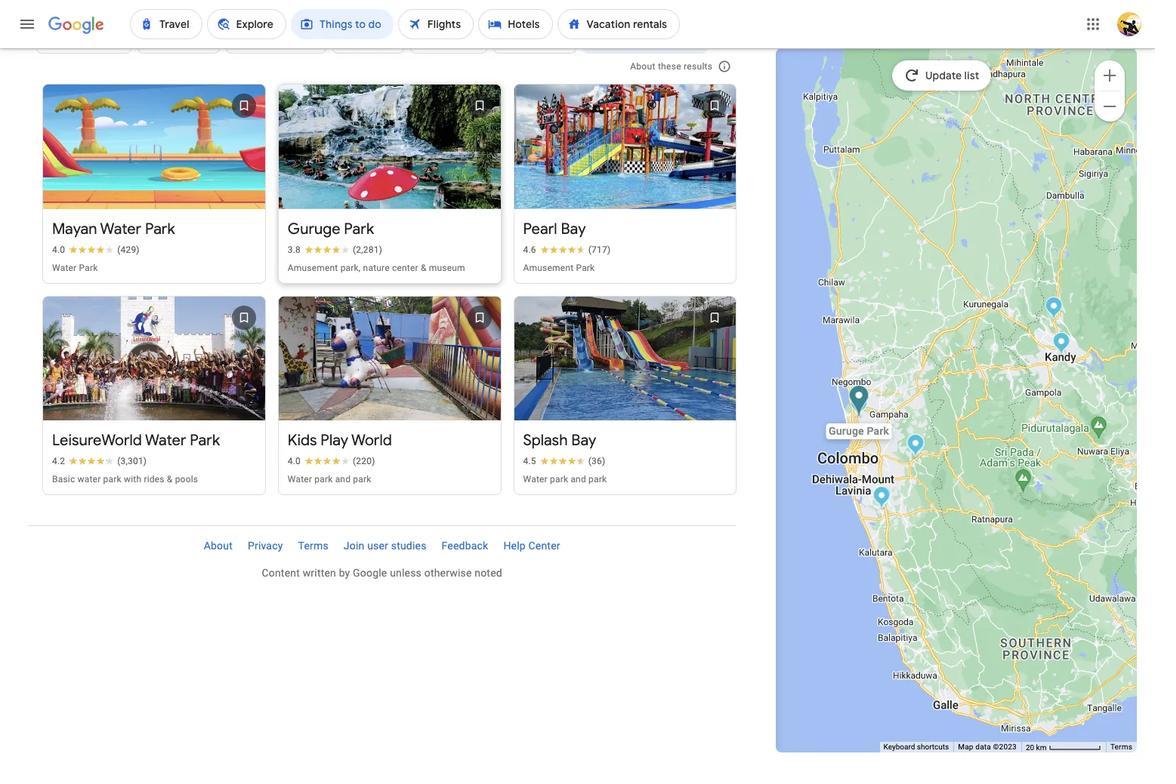 Task type: describe. For each thing, give the bounding box(es) containing it.
amusement parks
[[608, 35, 699, 48]]

4.0 for mayan water park
[[52, 245, 65, 255]]

pools
[[175, 475, 198, 485]]

keyboard
[[884, 744, 915, 752]]

amusement parks button
[[582, 23, 708, 60]]

world
[[351, 432, 392, 450]]

culture
[[280, 35, 318, 48]]

main menu image
[[18, 15, 36, 33]]

3.8 out of 5 stars from 2,281 reviews image
[[288, 244, 382, 256]]

bay for pearl bay
[[561, 220, 586, 238]]

and for bay
[[571, 475, 586, 485]]

by
[[339, 568, 350, 580]]

(3,301)
[[117, 457, 147, 467]]

keyboard shortcuts button
[[884, 743, 949, 753]]

art & culture button
[[226, 23, 327, 60]]

map
[[958, 744, 974, 752]]

1 park from the left
[[103, 475, 122, 485]]

(717)
[[588, 245, 611, 255]]

these
[[658, 61, 681, 72]]

water park and park for play
[[288, 475, 371, 485]]

zoom in map image
[[1101, 66, 1119, 84]]

history
[[358, 35, 395, 48]]

art & culture
[[252, 35, 318, 48]]

park,
[[341, 263, 361, 273]]

content written by google unless otherwise noted
[[262, 568, 502, 580]]

2 park from the left
[[315, 475, 333, 485]]

(36)
[[588, 457, 605, 467]]

water for mayan
[[52, 263, 77, 273]]

history button
[[333, 23, 404, 60]]

amusement for pearl bay
[[523, 263, 574, 273]]

0 vertical spatial terms
[[298, 540, 329, 552]]

water park
[[52, 263, 98, 273]]

save leisureworld water park to collection image
[[226, 300, 262, 336]]

rides
[[144, 475, 164, 485]]

guruge park
[[288, 220, 374, 238]]

kids
[[288, 432, 317, 450]]

splash
[[523, 432, 568, 450]]

help
[[504, 540, 526, 552]]

leisureworld water park
[[52, 432, 220, 450]]

map data ©2023
[[958, 744, 1017, 752]]

amusement park, nature center & museum
[[288, 263, 465, 273]]

museums button
[[494, 23, 576, 60]]

user
[[367, 540, 388, 552]]

km
[[1036, 744, 1047, 752]]

list containing mayan water park
[[0, 78, 743, 502]]

about for about
[[204, 540, 233, 552]]

about these results image
[[707, 48, 743, 85]]

and for play
[[335, 475, 351, 485]]

data
[[976, 744, 991, 752]]

results
[[684, 61, 713, 72]]

filters form
[[27, 0, 737, 75]]

art
[[252, 35, 268, 48]]

parks
[[671, 35, 699, 48]]

noted
[[475, 568, 502, 580]]

water for splash
[[523, 475, 548, 485]]

list
[[964, 69, 979, 82]]

amusement park
[[523, 263, 595, 273]]

help center
[[504, 540, 560, 552]]

beaches button
[[410, 23, 487, 60]]

map region
[[736, 47, 1155, 764]]

filters list inside "form"
[[33, 23, 737, 75]]

4.2 out of 5 stars from 3,301 reviews image
[[52, 456, 147, 468]]

water park and park for bay
[[523, 475, 607, 485]]

save mayan water park to collection image
[[226, 88, 262, 124]]

update
[[925, 69, 962, 82]]

4.6
[[523, 245, 536, 255]]

(2,281)
[[353, 245, 382, 255]]

©2023
[[993, 744, 1017, 752]]

content
[[262, 568, 300, 580]]

kid-
[[62, 35, 83, 48]]

save pearl bay to collection image
[[697, 88, 733, 124]]

nature
[[363, 263, 390, 273]]

water up "(429)"
[[100, 220, 141, 238]]

update list
[[925, 69, 979, 82]]

friendly
[[83, 35, 122, 48]]

join user studies
[[344, 540, 427, 552]]

guruge
[[288, 220, 340, 238]]

unless
[[390, 568, 422, 580]]

4.5
[[523, 457, 536, 467]]

0 horizontal spatial &
[[167, 475, 173, 485]]

park for water park
[[79, 263, 98, 273]]

mayan
[[52, 220, 97, 238]]

museum
[[429, 263, 465, 273]]

pearl bay
[[523, 220, 586, 238]]

save splash bay to collection image
[[697, 300, 733, 336]]

pearl bay image
[[874, 485, 891, 510]]

splash bay image
[[873, 486, 891, 511]]

about these results
[[630, 61, 713, 72]]



Task type: locate. For each thing, give the bounding box(es) containing it.
water park and park down 4.5 out of 5 stars from 36 reviews 'image'
[[523, 475, 607, 485]]

water park and park down 4 out of 5 stars from 220 reviews image
[[288, 475, 371, 485]]

written
[[303, 568, 336, 580]]

help center link
[[496, 534, 568, 559]]

0 vertical spatial about
[[630, 61, 656, 72]]

2 water park and park from the left
[[523, 475, 607, 485]]

& right art
[[271, 35, 278, 48]]

terms right "20 km" 'button'
[[1111, 744, 1133, 752]]

splash bay
[[523, 432, 596, 450]]

4.0 for kids play world
[[288, 457, 301, 467]]

basic
[[52, 475, 75, 485]]

leisureworld water park image
[[907, 435, 925, 460]]

park down (220)
[[353, 475, 371, 485]]

0 horizontal spatial and
[[335, 475, 351, 485]]

bay up 4.6 out of 5 stars from 717 reviews 'image'
[[561, 220, 586, 238]]

list item inside filters "form"
[[160, 0, 295, 22]]

0 horizontal spatial terms link
[[291, 534, 336, 559]]

0 vertical spatial bay
[[561, 220, 586, 238]]

4.0 inside 4 out of 5 stars from 429 reviews image
[[52, 245, 65, 255]]

with
[[124, 475, 141, 485]]

1 water park and park from the left
[[288, 475, 371, 485]]

terms link up the written
[[291, 534, 336, 559]]

park down (36)
[[589, 475, 607, 485]]

bay for splash bay
[[571, 432, 596, 450]]

keyboard shortcuts
[[884, 744, 949, 752]]

list
[[0, 78, 743, 502]]

outdoors
[[163, 35, 211, 48]]

1 horizontal spatial terms
[[1111, 744, 1133, 752]]

about for about these results
[[630, 61, 656, 72]]

1 and from the left
[[335, 475, 351, 485]]

outdoors button
[[137, 23, 220, 60]]

0 horizontal spatial 4.0
[[52, 245, 65, 255]]

1 vertical spatial &
[[421, 263, 427, 273]]

filters list containing kid-friendly
[[33, 23, 737, 75]]

water down 4.5
[[523, 475, 548, 485]]

park for amusement park
[[576, 263, 595, 273]]

studies
[[391, 540, 427, 552]]

0 horizontal spatial about
[[204, 540, 233, 552]]

4 park from the left
[[550, 475, 568, 485]]

1 horizontal spatial water park and park
[[523, 475, 607, 485]]

4.6 out of 5 stars from 717 reviews image
[[523, 244, 611, 256]]

shortcuts
[[917, 744, 949, 752]]

sahas uyana image
[[1053, 332, 1070, 357]]

terms
[[298, 540, 329, 552], [1111, 744, 1133, 752]]

water down 4 out of 5 stars from 220 reviews image
[[288, 475, 312, 485]]

1 vertical spatial 4.0
[[288, 457, 301, 467]]

(220)
[[353, 457, 375, 467]]

list item
[[160, 0, 295, 22]]

0 horizontal spatial amusement
[[288, 263, 338, 273]]

&
[[271, 35, 278, 48], [421, 263, 427, 273], [167, 475, 173, 485]]

center
[[392, 263, 418, 273]]

bay up (36)
[[571, 432, 596, 450]]

2 horizontal spatial &
[[421, 263, 427, 273]]

play
[[321, 432, 348, 450]]

5 park from the left
[[589, 475, 607, 485]]

center
[[529, 540, 560, 552]]

3 park from the left
[[353, 475, 371, 485]]

1 horizontal spatial &
[[271, 35, 278, 48]]

kids play world
[[288, 432, 392, 450]]

4.2
[[52, 457, 65, 467]]

about left privacy link on the bottom of page
[[204, 540, 233, 552]]

4.0 down kids at left
[[288, 457, 301, 467]]

junior coaster image
[[907, 434, 925, 459]]

leisureworld
[[52, 432, 142, 450]]

4 out of 5 stars from 429 reviews image
[[52, 244, 140, 256]]

terms link right "20 km" 'button'
[[1111, 744, 1133, 752]]

otherwise
[[424, 568, 472, 580]]

kid-friendly button
[[36, 23, 131, 60]]

1 horizontal spatial about
[[630, 61, 656, 72]]

amusement down 4.6 out of 5 stars from 717 reviews 'image'
[[523, 263, 574, 273]]

feedback
[[442, 540, 488, 552]]

water down 4 out of 5 stars from 429 reviews image
[[52, 263, 77, 273]]

save kids play world to collection image
[[461, 300, 498, 336]]

2 and from the left
[[571, 475, 586, 485]]

park down 4.5 out of 5 stars from 36 reviews 'image'
[[550, 475, 568, 485]]

guruge park image
[[849, 385, 869, 419]]

privacy
[[248, 540, 283, 552]]

and down 4.5 out of 5 stars from 36 reviews 'image'
[[571, 475, 586, 485]]

water park and park
[[288, 475, 371, 485], [523, 475, 607, 485]]

kids play world image
[[1045, 297, 1063, 322]]

update list button
[[892, 60, 991, 91]]

google
[[353, 568, 387, 580]]

feedback link
[[434, 534, 496, 559]]

& right center
[[421, 263, 427, 273]]

water
[[100, 220, 141, 238], [52, 263, 77, 273], [145, 432, 186, 450], [288, 475, 312, 485], [523, 475, 548, 485]]

1 vertical spatial bay
[[571, 432, 596, 450]]

save guruge park to collection image
[[461, 88, 498, 124]]

4.0 inside 4 out of 5 stars from 220 reviews image
[[288, 457, 301, 467]]

20 km button
[[1021, 743, 1106, 754]]

2 horizontal spatial amusement
[[608, 35, 669, 48]]

basic water park with rides & pools
[[52, 475, 198, 485]]

& right 'rides'
[[167, 475, 173, 485]]

(429)
[[117, 245, 140, 255]]

bay
[[561, 220, 586, 238], [571, 432, 596, 450]]

park left with
[[103, 475, 122, 485]]

terms link
[[291, 534, 336, 559], [1111, 744, 1133, 752]]

amusement
[[608, 35, 669, 48], [288, 263, 338, 273], [523, 263, 574, 273]]

park
[[145, 220, 175, 238], [344, 220, 374, 238], [79, 263, 98, 273], [576, 263, 595, 273], [190, 432, 220, 450]]

amusement up these
[[608, 35, 669, 48]]

1 vertical spatial terms
[[1111, 744, 1133, 752]]

about
[[630, 61, 656, 72], [204, 540, 233, 552]]

mayan water park
[[52, 220, 175, 238]]

1 horizontal spatial amusement
[[523, 263, 574, 273]]

join
[[344, 540, 365, 552]]

0 vertical spatial 4.0
[[52, 245, 65, 255]]

amusement down 3.8
[[288, 263, 338, 273]]

about link
[[196, 534, 240, 559]]

0 vertical spatial terms link
[[291, 534, 336, 559]]

1 vertical spatial about
[[204, 540, 233, 552]]

water for kids
[[288, 475, 312, 485]]

0 horizontal spatial terms
[[298, 540, 329, 552]]

park down 4 out of 5 stars from 220 reviews image
[[315, 475, 333, 485]]

about down amusement parks 'button'
[[630, 61, 656, 72]]

zoom out map image
[[1101, 97, 1119, 115]]

1 vertical spatial terms link
[[1111, 744, 1133, 752]]

4 out of 5 stars from 220 reviews image
[[288, 456, 375, 468]]

0 vertical spatial &
[[271, 35, 278, 48]]

and down 4 out of 5 stars from 220 reviews image
[[335, 475, 351, 485]]

join user studies link
[[336, 534, 434, 559]]

4.5 out of 5 stars from 36 reviews image
[[523, 456, 605, 468]]

2 vertical spatial &
[[167, 475, 173, 485]]

1 horizontal spatial terms link
[[1111, 744, 1133, 752]]

amusement for guruge park
[[288, 263, 338, 273]]

terms up the written
[[298, 540, 329, 552]]

pearl
[[523, 220, 557, 238]]

and
[[335, 475, 351, 485], [571, 475, 586, 485]]

amusement inside 'button'
[[608, 35, 669, 48]]

3.8
[[288, 245, 301, 255]]

20
[[1026, 744, 1035, 752]]

mayan water park image
[[851, 394, 868, 419]]

4.0
[[52, 245, 65, 255], [288, 457, 301, 467]]

water
[[77, 475, 101, 485]]

kid-friendly
[[62, 35, 122, 48]]

water up (3,301)
[[145, 432, 186, 450]]

beaches
[[436, 35, 478, 48]]

1 horizontal spatial 4.0
[[288, 457, 301, 467]]

4.0 up water park on the left top of the page
[[52, 245, 65, 255]]

20 km
[[1026, 744, 1049, 752]]

filters list
[[27, 0, 737, 37], [33, 23, 737, 75]]

& inside button
[[271, 35, 278, 48]]

park for guruge park
[[344, 220, 374, 238]]

museums
[[519, 35, 567, 48]]

1 horizontal spatial and
[[571, 475, 586, 485]]

0 horizontal spatial water park and park
[[288, 475, 371, 485]]

privacy link
[[240, 534, 291, 559]]



Task type: vqa. For each thing, say whether or not it's contained in the screenshot.


